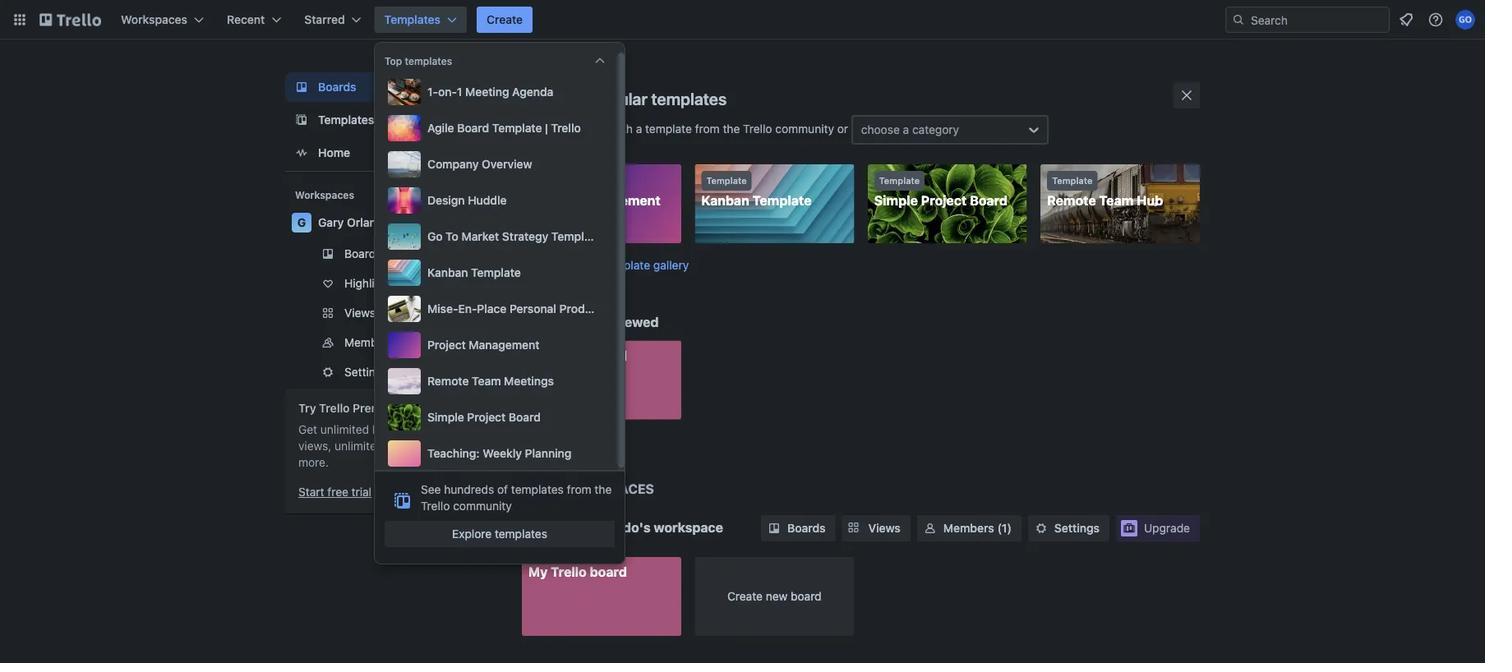 Task type: locate. For each thing, give the bounding box(es) containing it.
add image
[[470, 333, 489, 353]]

get up views,
[[298, 423, 317, 437]]

templates up top templates
[[385, 13, 441, 26]]

my
[[529, 348, 548, 363], [529, 564, 548, 580]]

1 vertical spatial members
[[944, 522, 995, 535]]

template inside template simple project board
[[880, 176, 920, 186]]

see
[[421, 483, 441, 497]]

1 vertical spatial boards
[[345, 247, 382, 261]]

1 horizontal spatial gary orlando's workspace
[[555, 520, 723, 536]]

from down most popular templates on the top left of the page
[[695, 122, 720, 135]]

explore
[[452, 527, 492, 541]]

templates up the get going faster with a template from the trello community or
[[652, 89, 727, 108]]

boards link down top
[[285, 72, 496, 102]]

gary
[[318, 216, 344, 229], [555, 520, 585, 536]]

1 horizontal spatial views
[[869, 522, 901, 535]]

1 vertical spatial my trello board
[[529, 564, 627, 580]]

1 vertical spatial from
[[567, 483, 592, 497]]

workspaces
[[121, 13, 188, 26], [295, 189, 354, 201]]

kanban template button
[[385, 257, 608, 289]]

project management inside button
[[428, 338, 540, 352]]

template right "full"
[[604, 258, 650, 272]]

from right your
[[567, 483, 592, 497]]

0 vertical spatial settings
[[345, 365, 388, 379]]

members
[[345, 336, 394, 349], [944, 522, 995, 535]]

1 vertical spatial team
[[472, 375, 501, 388]]

unlimited down boards,
[[335, 439, 383, 453]]

management
[[578, 193, 661, 208], [469, 338, 540, 352]]

0 vertical spatial community
[[776, 122, 835, 135]]

1 my trello board from the top
[[529, 348, 627, 363]]

0 vertical spatial board
[[590, 348, 627, 363]]

browse the full template gallery link
[[522, 258, 689, 272]]

my down the explore templates link
[[529, 564, 548, 580]]

2 horizontal spatial board
[[970, 193, 1008, 208]]

design huddle button
[[385, 184, 608, 217]]

1 vertical spatial boards link
[[285, 241, 496, 267]]

settings right (1)
[[1055, 522, 1100, 535]]

all
[[416, 423, 427, 437]]

board inside template simple project board
[[970, 193, 1008, 208]]

0 horizontal spatial orlando's
[[347, 216, 400, 229]]

remote up simple project board
[[428, 375, 469, 388]]

0 horizontal spatial kanban
[[428, 266, 468, 280]]

trello inside try trello premium get unlimited boards, all the views, unlimited automation, and more.
[[319, 402, 350, 415]]

1 vertical spatial project management
[[428, 338, 540, 352]]

1 vertical spatial create
[[728, 590, 763, 604]]

0 vertical spatial boards link
[[285, 72, 496, 102]]

kanban
[[702, 193, 750, 208], [428, 266, 468, 280]]

1 vertical spatial gary
[[555, 520, 585, 536]]

boards link
[[285, 72, 496, 102], [285, 241, 496, 267], [761, 516, 836, 542]]

boards link up highlights "link"
[[285, 241, 496, 267]]

the right all
[[430, 423, 448, 437]]

1 vertical spatial workspace
[[654, 520, 723, 536]]

0 vertical spatial settings link
[[285, 359, 496, 386]]

teaching: weekly planning
[[428, 447, 572, 460]]

overview
[[482, 157, 532, 171]]

0 vertical spatial views
[[345, 306, 376, 320]]

trello up template kanban template
[[743, 122, 773, 135]]

1 horizontal spatial from
[[695, 122, 720, 135]]

0 vertical spatial my trello board link
[[522, 341, 682, 420]]

1 vertical spatial my
[[529, 564, 548, 580]]

settings up premium
[[345, 365, 388, 379]]

template board image
[[292, 110, 312, 130]]

gary down home
[[318, 216, 344, 229]]

0 vertical spatial management
[[578, 193, 661, 208]]

project management up "full"
[[529, 193, 661, 208]]

community left the or
[[776, 122, 835, 135]]

management inside button
[[469, 338, 540, 352]]

create left new
[[728, 590, 763, 604]]

members link
[[285, 330, 496, 356]]

create up 1-on-1 meeting agenda button
[[487, 13, 523, 26]]

members left (1)
[[944, 522, 995, 535]]

0 vertical spatial views link
[[285, 300, 496, 326]]

1 vertical spatial template
[[604, 258, 650, 272]]

0 vertical spatial orlando's
[[347, 216, 400, 229]]

template down most popular templates on the top left of the page
[[646, 122, 692, 135]]

2 vertical spatial board
[[509, 411, 541, 424]]

1 horizontal spatial management
[[578, 193, 661, 208]]

0 vertical spatial templates
[[385, 13, 441, 26]]

team up simple project board
[[472, 375, 501, 388]]

simple right all
[[428, 411, 464, 424]]

board
[[590, 348, 627, 363], [590, 564, 627, 580], [791, 590, 822, 604]]

templates inside templates popup button
[[385, 13, 441, 26]]

project management for project management link
[[529, 193, 661, 208]]

1 vertical spatial simple
[[428, 411, 464, 424]]

1 vertical spatial views link
[[842, 516, 911, 542]]

management up browse the full template gallery link
[[578, 193, 661, 208]]

from
[[695, 122, 720, 135], [567, 483, 592, 497]]

settings link down the members link on the left
[[285, 359, 496, 386]]

1 horizontal spatial team
[[1100, 193, 1134, 208]]

gary orlando's workspace up go
[[318, 216, 462, 229]]

1 horizontal spatial workspace
[[654, 520, 723, 536]]

g down home icon
[[297, 216, 306, 229]]

my up meetings
[[529, 348, 548, 363]]

boards right board image at the top of the page
[[318, 80, 357, 94]]

1 horizontal spatial workspaces
[[295, 189, 354, 201]]

sm image inside settings link
[[1034, 520, 1050, 537]]

1 horizontal spatial create
[[728, 590, 763, 604]]

boards for views
[[788, 522, 826, 535]]

unlimited up views,
[[321, 423, 369, 437]]

0 vertical spatial gary orlando's workspace
[[318, 216, 462, 229]]

template inside 'template remote team hub'
[[1053, 176, 1093, 186]]

1 horizontal spatial members
[[944, 522, 995, 535]]

members for members
[[345, 336, 394, 349]]

0 notifications image
[[1397, 10, 1417, 30]]

trello inside agile board template | trello button
[[551, 121, 581, 135]]

trello down see
[[421, 500, 450, 513]]

a right with
[[636, 122, 642, 135]]

1 sm image from the left
[[766, 520, 783, 537]]

workspaces inside workspaces popup button
[[121, 13, 188, 26]]

place
[[477, 302, 507, 316]]

recently
[[555, 314, 611, 330]]

1 horizontal spatial sm image
[[922, 520, 939, 537]]

1 horizontal spatial settings link
[[1029, 516, 1110, 542]]

management up the remote team meetings button
[[469, 338, 540, 352]]

try trello premium get unlimited boards, all the views, unlimited automation, and more.
[[298, 402, 472, 470]]

get left | at the top left of page
[[522, 122, 541, 135]]

templates inside see hundreds of templates from the trello community
[[511, 483, 564, 497]]

gary orlando's workspace down workspaces
[[555, 520, 723, 536]]

project left add icon
[[428, 338, 466, 352]]

project management
[[529, 193, 661, 208], [428, 338, 540, 352]]

0 vertical spatial remote
[[1048, 193, 1097, 208]]

0 vertical spatial g
[[297, 216, 306, 229]]

gary orlando's workspace
[[318, 216, 462, 229], [555, 520, 723, 536]]

0 horizontal spatial community
[[453, 500, 512, 513]]

create
[[487, 13, 523, 26], [728, 590, 763, 604]]

0 vertical spatial kanban
[[702, 193, 750, 208]]

settings link right (1)
[[1029, 516, 1110, 542]]

boards link up new
[[761, 516, 836, 542]]

3 sm image from the left
[[1034, 520, 1050, 537]]

0 horizontal spatial gary
[[318, 216, 344, 229]]

1 vertical spatial board
[[970, 193, 1008, 208]]

remote inside button
[[428, 375, 469, 388]]

create inside button
[[487, 13, 523, 26]]

0 horizontal spatial views link
[[285, 300, 496, 326]]

0 horizontal spatial from
[[567, 483, 592, 497]]

simple down choose a category
[[875, 193, 918, 208]]

0 horizontal spatial create
[[487, 13, 523, 26]]

sm image left members (1)
[[922, 520, 939, 537]]

the right your
[[595, 483, 612, 497]]

0 horizontal spatial members
[[345, 336, 394, 349]]

0 vertical spatial boards
[[318, 80, 357, 94]]

1 horizontal spatial a
[[903, 123, 910, 136]]

members down highlights
[[345, 336, 394, 349]]

1 horizontal spatial g
[[529, 519, 541, 538]]

0 vertical spatial board
[[457, 121, 489, 135]]

1 horizontal spatial settings
[[1055, 522, 1100, 535]]

kanban down the to
[[428, 266, 468, 280]]

1 vertical spatial kanban
[[428, 266, 468, 280]]

2 sm image from the left
[[922, 520, 939, 537]]

sm image up the create new board
[[766, 520, 783, 537]]

sm image
[[766, 520, 783, 537], [922, 520, 939, 537], [1034, 520, 1050, 537]]

team left hub
[[1100, 193, 1134, 208]]

gary orlando (garyorlando) image
[[1456, 10, 1476, 30]]

company
[[428, 157, 479, 171]]

g down see hundreds of templates from the trello community
[[529, 519, 541, 538]]

menu
[[385, 76, 668, 470]]

project
[[529, 193, 574, 208], [921, 193, 967, 208], [428, 338, 466, 352], [467, 411, 506, 424]]

sm image for boards
[[766, 520, 783, 537]]

collapse image
[[594, 54, 607, 67]]

templates down see hundreds of templates from the trello community
[[495, 527, 548, 541]]

more.
[[298, 456, 329, 470]]

sm image for settings
[[1034, 520, 1050, 537]]

1 vertical spatial g
[[529, 519, 541, 538]]

gary down your workspaces
[[555, 520, 585, 536]]

weekly
[[483, 447, 522, 460]]

highlights link
[[285, 271, 496, 297]]

and
[[453, 439, 472, 453]]

0 horizontal spatial gary orlando's workspace
[[318, 216, 462, 229]]

0 vertical spatial simple
[[875, 193, 918, 208]]

0 vertical spatial create
[[487, 13, 523, 26]]

remote left hub
[[1048, 193, 1097, 208]]

from inside see hundreds of templates from the trello community
[[567, 483, 592, 497]]

hub
[[1137, 193, 1164, 208]]

1 vertical spatial views
[[869, 522, 901, 535]]

board for second the "my trello board" link
[[590, 564, 627, 580]]

create for create new board
[[728, 590, 763, 604]]

create for create
[[487, 13, 523, 26]]

2 horizontal spatial sm image
[[1034, 520, 1050, 537]]

trello right | at the top left of page
[[551, 121, 581, 135]]

trello right try
[[319, 402, 350, 415]]

0 horizontal spatial simple
[[428, 411, 464, 424]]

0 horizontal spatial views
[[345, 306, 376, 320]]

go to market strategy template button
[[385, 220, 608, 253]]

1 vertical spatial templates
[[318, 113, 374, 127]]

1 vertical spatial board
[[590, 564, 627, 580]]

boards,
[[372, 423, 412, 437]]

0 vertical spatial get
[[522, 122, 541, 135]]

a right choose
[[903, 123, 910, 136]]

workspaces
[[562, 481, 655, 497]]

to
[[446, 230, 459, 243]]

0 vertical spatial gary
[[318, 216, 344, 229]]

0 horizontal spatial remote
[[428, 375, 469, 388]]

back to home image
[[39, 7, 101, 33]]

0 vertical spatial project management
[[529, 193, 661, 208]]

community
[[776, 122, 835, 135], [453, 500, 512, 513]]

starred button
[[295, 7, 371, 33]]

trello
[[551, 121, 581, 135], [743, 122, 773, 135], [551, 348, 587, 363], [319, 402, 350, 415], [421, 500, 450, 513], [551, 564, 587, 580]]

settings for bottom settings link
[[1055, 522, 1100, 535]]

top templates
[[385, 55, 452, 67]]

agenda
[[512, 85, 554, 99]]

kanban down the get going faster with a template from the trello community or
[[702, 193, 750, 208]]

2 vertical spatial boards link
[[761, 516, 836, 542]]

try
[[298, 402, 316, 415]]

trello inside see hundreds of templates from the trello community
[[421, 500, 450, 513]]

1 vertical spatial community
[[453, 500, 512, 513]]

templates up '1-'
[[405, 55, 452, 67]]

sm image right (1)
[[1034, 520, 1050, 537]]

1-on-1 meeting agenda
[[428, 85, 554, 99]]

remote team meetings button
[[385, 365, 608, 398]]

project down 'category'
[[921, 193, 967, 208]]

1 horizontal spatial remote
[[1048, 193, 1097, 208]]

0 horizontal spatial settings
[[345, 365, 388, 379]]

unlimited
[[321, 423, 369, 437], [335, 439, 383, 453]]

0 vertical spatial workspace
[[403, 216, 462, 229]]

board
[[457, 121, 489, 135], [970, 193, 1008, 208], [509, 411, 541, 424]]

1 vertical spatial remote
[[428, 375, 469, 388]]

0 vertical spatial unlimited
[[321, 423, 369, 437]]

orlando's up highlights
[[347, 216, 400, 229]]

1 horizontal spatial simple
[[875, 193, 918, 208]]

1-
[[428, 85, 438, 99]]

0 vertical spatial my
[[529, 348, 548, 363]]

management for project management button
[[469, 338, 540, 352]]

1 horizontal spatial templates
[[385, 13, 441, 26]]

views
[[345, 306, 376, 320], [869, 522, 901, 535]]

community down 'hundreds'
[[453, 500, 512, 513]]

1 vertical spatial my trello board link
[[522, 557, 682, 636]]

meetings
[[504, 375, 554, 388]]

project management up the remote team meetings
[[428, 338, 540, 352]]

gallery
[[654, 258, 689, 272]]

0 horizontal spatial team
[[472, 375, 501, 388]]

get
[[522, 122, 541, 135], [298, 423, 317, 437]]

1 horizontal spatial kanban
[[702, 193, 750, 208]]

most popular templates
[[548, 89, 727, 108]]

orlando's down workspaces
[[589, 520, 651, 536]]

boards up highlights
[[345, 247, 382, 261]]

boards up new
[[788, 522, 826, 535]]

settings link
[[285, 359, 496, 386], [1029, 516, 1110, 542]]

agile board template | trello
[[428, 121, 581, 135]]

templates right of
[[511, 483, 564, 497]]

my trello board
[[529, 348, 627, 363], [529, 564, 627, 580]]

category
[[913, 123, 960, 136]]

the up template kanban template
[[723, 122, 740, 135]]

0 horizontal spatial g
[[297, 216, 306, 229]]

g
[[297, 216, 306, 229], [529, 519, 541, 538]]

kanban inside template kanban template
[[702, 193, 750, 208]]

remote inside 'template remote team hub'
[[1048, 193, 1097, 208]]

templates up home
[[318, 113, 374, 127]]

company overview
[[428, 157, 532, 171]]

templates inside templates link
[[318, 113, 374, 127]]

0 vertical spatial workspaces
[[121, 13, 188, 26]]

views for top views link
[[345, 306, 376, 320]]

board for 2nd the "my trello board" link from the bottom of the page
[[590, 348, 627, 363]]



Task type: describe. For each thing, give the bounding box(es) containing it.
|
[[545, 121, 548, 135]]

menu containing 1-on-1 meeting agenda
[[385, 76, 668, 470]]

design
[[428, 194, 465, 207]]

start free trial
[[298, 486, 372, 499]]

project management link
[[522, 164, 682, 243]]

boards for highlights
[[345, 247, 382, 261]]

mise-en-place personal productivity system button
[[385, 293, 668, 326]]

upgrade button
[[1117, 516, 1200, 542]]

views,
[[298, 439, 332, 453]]

settings for leftmost settings link
[[345, 365, 388, 379]]

recently viewed
[[555, 314, 659, 330]]

choose a category
[[862, 123, 960, 136]]

agile
[[428, 121, 454, 135]]

trello down the explore templates link
[[551, 564, 587, 580]]

1 vertical spatial gary orlando's workspace
[[555, 520, 723, 536]]

strategy
[[502, 230, 549, 243]]

trial
[[352, 486, 372, 499]]

browse
[[522, 258, 561, 272]]

meeting
[[465, 85, 509, 99]]

the inside see hundreds of templates from the trello community
[[595, 483, 612, 497]]

productivity
[[560, 302, 625, 316]]

simple project board button
[[385, 401, 608, 434]]

the inside try trello premium get unlimited boards, all the views, unlimited automation, and more.
[[430, 423, 448, 437]]

template remote team hub
[[1048, 176, 1164, 208]]

project up strategy
[[529, 193, 574, 208]]

1 horizontal spatial community
[[776, 122, 835, 135]]

1 horizontal spatial views link
[[842, 516, 911, 542]]

recent button
[[217, 7, 291, 33]]

Search field
[[1246, 7, 1390, 32]]

create new board
[[728, 590, 822, 604]]

community inside see hundreds of templates from the trello community
[[453, 500, 512, 513]]

home link
[[285, 138, 496, 168]]

new
[[766, 590, 788, 604]]

planning
[[525, 447, 572, 460]]

popular
[[590, 89, 648, 108]]

hundreds
[[444, 483, 494, 497]]

en-
[[458, 302, 477, 316]]

open information menu image
[[1428, 12, 1445, 28]]

templates button
[[375, 7, 467, 33]]

agile board template | trello button
[[385, 112, 608, 145]]

simple project board
[[428, 411, 541, 424]]

market
[[462, 230, 499, 243]]

0 horizontal spatial workspace
[[403, 216, 462, 229]]

see hundreds of templates from the trello community
[[421, 483, 612, 513]]

2 my trello board link from the top
[[522, 557, 682, 636]]

search image
[[1233, 13, 1246, 26]]

(1)
[[998, 522, 1012, 535]]

simple inside simple project board button
[[428, 411, 464, 424]]

free
[[328, 486, 349, 499]]

template kanban template
[[702, 176, 812, 208]]

recent
[[227, 13, 265, 26]]

get inside try trello premium get unlimited boards, all the views, unlimited automation, and more.
[[298, 423, 317, 437]]

1 my from the top
[[529, 348, 548, 363]]

2 my trello board from the top
[[529, 564, 627, 580]]

start free trial button
[[298, 484, 372, 501]]

home image
[[292, 143, 312, 163]]

go to market strategy template
[[428, 230, 602, 243]]

start
[[298, 486, 324, 499]]

project inside template simple project board
[[921, 193, 967, 208]]

the left "full"
[[564, 258, 581, 272]]

going
[[544, 122, 574, 135]]

simple inside template simple project board
[[875, 193, 918, 208]]

1 horizontal spatial gary
[[555, 520, 585, 536]]

0 vertical spatial from
[[695, 122, 720, 135]]

huddle
[[468, 194, 507, 207]]

0 vertical spatial template
[[646, 122, 692, 135]]

choose
[[862, 123, 900, 136]]

management for project management link
[[578, 193, 661, 208]]

1 vertical spatial unlimited
[[335, 439, 383, 453]]

workspaces button
[[111, 7, 214, 33]]

1 horizontal spatial orlando's
[[589, 520, 651, 536]]

go
[[428, 230, 443, 243]]

system
[[628, 302, 668, 316]]

views for views link to the right
[[869, 522, 901, 535]]

most
[[548, 89, 586, 108]]

highlights
[[345, 277, 398, 290]]

project management button
[[385, 329, 608, 362]]

project down the remote team meetings
[[467, 411, 506, 424]]

1 vertical spatial workspaces
[[295, 189, 354, 201]]

upgrade
[[1145, 522, 1191, 535]]

1-on-1 meeting agenda button
[[385, 76, 608, 109]]

get going faster with a template from the trello community or
[[522, 122, 852, 135]]

0 horizontal spatial a
[[636, 122, 642, 135]]

starred
[[304, 13, 345, 26]]

home
[[318, 146, 350, 160]]

mise-
[[428, 302, 458, 316]]

of
[[498, 483, 508, 497]]

0 horizontal spatial settings link
[[285, 359, 496, 386]]

teaching: weekly planning button
[[385, 437, 608, 470]]

1 my trello board link from the top
[[522, 341, 682, 420]]

premium
[[353, 402, 402, 415]]

your
[[522, 481, 559, 497]]

board image
[[292, 77, 312, 97]]

members (1)
[[944, 522, 1012, 535]]

kanban template
[[428, 266, 521, 280]]

top
[[385, 55, 402, 67]]

members for members (1)
[[944, 522, 995, 535]]

automation,
[[386, 439, 449, 453]]

boards link for highlights
[[285, 241, 496, 267]]

boards link for views
[[761, 516, 836, 542]]

primary element
[[0, 0, 1486, 39]]

project management for project management button
[[428, 338, 540, 352]]

kanban inside button
[[428, 266, 468, 280]]

0 horizontal spatial board
[[457, 121, 489, 135]]

teaching:
[[428, 447, 480, 460]]

templates link
[[285, 105, 496, 135]]

1
[[457, 85, 463, 99]]

team inside 'template remote team hub'
[[1100, 193, 1134, 208]]

explore templates
[[452, 527, 548, 541]]

2 vertical spatial board
[[791, 590, 822, 604]]

trello down recently
[[551, 348, 587, 363]]

faster
[[577, 122, 608, 135]]

viewed
[[614, 314, 659, 330]]

explore templates link
[[385, 521, 615, 548]]

1 vertical spatial settings link
[[1029, 516, 1110, 542]]

2 my from the top
[[529, 564, 548, 580]]

team inside button
[[472, 375, 501, 388]]

create a workspace image
[[470, 185, 489, 205]]

browse the full template gallery
[[522, 258, 689, 272]]

1 horizontal spatial get
[[522, 122, 541, 135]]

your workspaces
[[522, 481, 655, 497]]

or
[[838, 122, 849, 135]]



Task type: vqa. For each thing, say whether or not it's contained in the screenshot.
left From
yes



